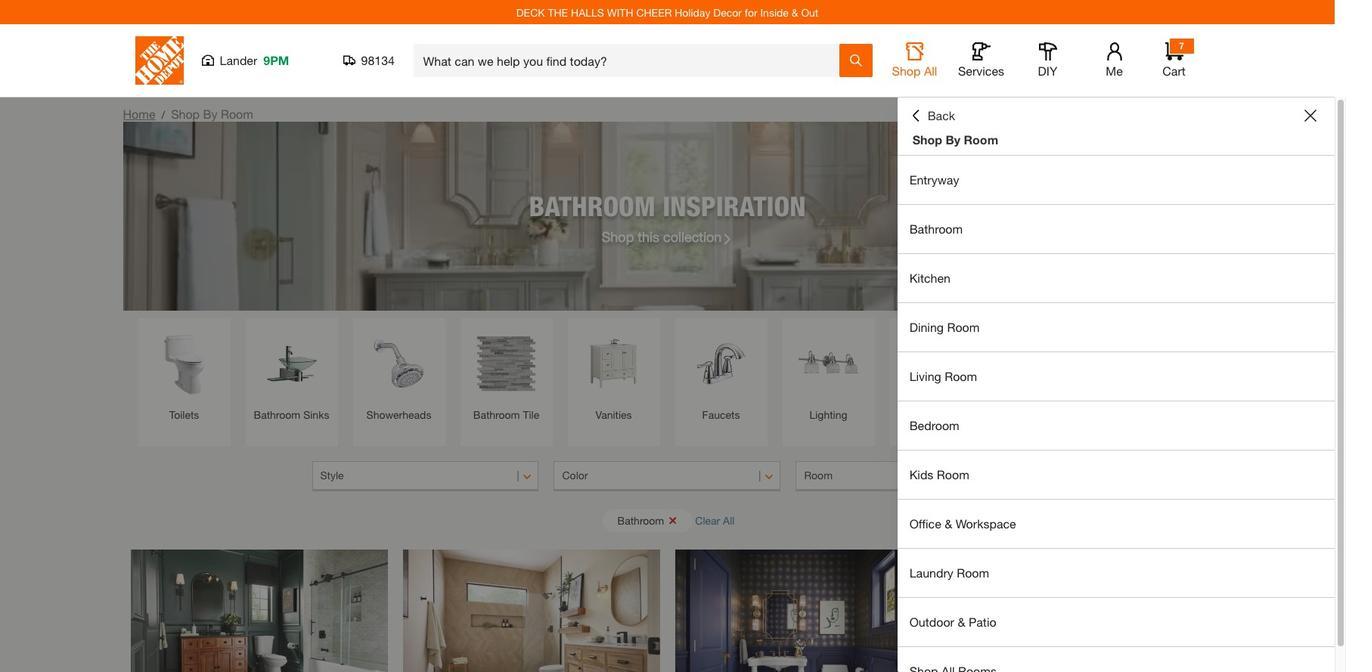 Task type: vqa. For each thing, say whether or not it's contained in the screenshot.
10
no



Task type: locate. For each thing, give the bounding box(es) containing it.
clear all
[[695, 514, 735, 527]]

shop left this
[[602, 228, 634, 245]]

1 vertical spatial by
[[946, 132, 961, 147]]

diy button
[[1024, 42, 1072, 79]]

home / shop by room
[[123, 107, 253, 121]]

cheer
[[636, 6, 672, 19]]

clear
[[695, 514, 720, 527]]

by down back
[[946, 132, 961, 147]]

office & workspace
[[910, 517, 1016, 531]]

shop for shop by room
[[913, 132, 942, 147]]

me
[[1106, 64, 1123, 78]]

1 stretchy image image from the left
[[130, 550, 388, 672]]

outdoor & patio
[[910, 615, 997, 629]]

kitchen
[[910, 271, 951, 285]]

0 horizontal spatial by
[[203, 107, 217, 121]]

shop inside shop all button
[[892, 64, 921, 78]]

stretchy image image
[[130, 550, 388, 672], [403, 550, 660, 672], [675, 550, 932, 672], [947, 550, 1204, 672]]

2 stretchy image image from the left
[[403, 550, 660, 672]]

shop this collection
[[602, 228, 722, 245]]

bathroom left sinks
[[254, 408, 300, 421]]

shop for shop all
[[892, 64, 921, 78]]

showerheads link
[[360, 326, 438, 423]]

bathroom left the tile
[[473, 408, 520, 421]]

toilets
[[169, 408, 199, 421]]

dining
[[910, 320, 944, 334]]

room right laundry
[[957, 566, 989, 580]]

living room link
[[898, 352, 1335, 401]]

room down lander
[[221, 107, 253, 121]]

shop
[[892, 64, 921, 78], [171, 107, 200, 121], [913, 132, 942, 147], [602, 228, 634, 245]]

bathroom for bathroom tile
[[473, 408, 520, 421]]

bathroom up this
[[529, 189, 656, 222]]

all for shop all
[[924, 64, 937, 78]]

bathroom for bathroom sinks
[[254, 408, 300, 421]]

1 horizontal spatial by
[[946, 132, 961, 147]]

room down lighting
[[804, 469, 833, 482]]

services button
[[957, 42, 1006, 79]]

bathroom
[[529, 189, 656, 222], [910, 222, 963, 236], [254, 408, 300, 421], [473, 408, 520, 421], [618, 514, 664, 527]]

& for outdoor
[[958, 615, 965, 629]]

vanities link
[[575, 326, 652, 423]]

1 horizontal spatial all
[[924, 64, 937, 78]]

What can we help you find today? search field
[[423, 45, 838, 76]]

outdoor & patio link
[[898, 598, 1335, 647]]

room down the services
[[964, 132, 999, 147]]

faucets link
[[683, 326, 760, 423]]

room right the kids
[[937, 467, 969, 482]]

storage
[[917, 424, 955, 437]]

showerheads image
[[360, 326, 438, 403]]

color button
[[554, 461, 781, 492]]

bathroom down color button at bottom
[[618, 514, 664, 527]]

7
[[1179, 40, 1184, 51]]

for
[[745, 6, 758, 19]]

shop down back button at the right top of the page
[[913, 132, 942, 147]]

all
[[924, 64, 937, 78], [723, 514, 735, 527]]

this
[[638, 228, 660, 245]]

98134
[[361, 53, 395, 67]]

deck
[[516, 6, 545, 19]]

all up back button at the right top of the page
[[924, 64, 937, 78]]

bathroom down 'entryway'
[[910, 222, 963, 236]]

bathroom inside "button"
[[618, 514, 664, 527]]

by
[[203, 107, 217, 121], [946, 132, 961, 147]]

lighting link
[[790, 326, 867, 423]]

laundry
[[910, 566, 954, 580]]

shop inside the shop this collection "link"
[[602, 228, 634, 245]]

room
[[221, 107, 253, 121], [964, 132, 999, 147], [947, 320, 980, 334], [945, 369, 977, 383], [937, 467, 969, 482], [804, 469, 833, 482], [957, 566, 989, 580]]

room right dining at the top of page
[[947, 320, 980, 334]]

room inside kids room link
[[937, 467, 969, 482]]

shop by room
[[913, 132, 999, 147]]

office
[[910, 517, 941, 531]]

bathroom sinks image
[[253, 326, 330, 403]]

outdoor
[[910, 615, 954, 629]]

bathroom for bathroom inspiration
[[529, 189, 656, 222]]

kids room link
[[898, 451, 1335, 499]]

& right office
[[945, 517, 952, 531]]

/
[[161, 108, 165, 121]]

vanities
[[596, 408, 632, 421]]

kids
[[910, 467, 934, 482]]

the home depot logo image
[[135, 36, 183, 85]]

toilets link
[[146, 326, 223, 423]]

office & workspace link
[[898, 500, 1335, 548]]

& right "cabinets"
[[955, 408, 962, 421]]

living
[[910, 369, 941, 383]]

lighting image
[[790, 326, 867, 403]]

lander
[[220, 53, 257, 67]]

by right /
[[203, 107, 217, 121]]

bathroom tile image
[[468, 326, 545, 403]]

inside
[[761, 6, 789, 19]]

room right living
[[945, 369, 977, 383]]

shop up back button at the right top of the page
[[892, 64, 921, 78]]

&
[[792, 6, 798, 19], [955, 408, 962, 421], [945, 517, 952, 531], [958, 615, 965, 629]]

0 vertical spatial all
[[924, 64, 937, 78]]

bathroom sinks
[[254, 408, 329, 421]]

shop all
[[892, 64, 937, 78]]

laundry room
[[910, 566, 989, 580]]

cart 7
[[1163, 40, 1186, 78]]

shop all button
[[891, 42, 939, 79]]

shop right /
[[171, 107, 200, 121]]

laundry room link
[[898, 549, 1335, 598]]

diy
[[1038, 64, 1058, 78]]

workspace
[[956, 517, 1016, 531]]

& left out
[[792, 6, 798, 19]]

cabinets & storage image
[[897, 326, 975, 403]]

& inside cabinets & storage
[[955, 408, 962, 421]]

showerheads
[[367, 408, 431, 421]]

menu
[[898, 156, 1335, 672]]

the
[[548, 6, 568, 19]]

collection
[[663, 228, 722, 245]]

entryway
[[910, 172, 959, 187]]

decor
[[713, 6, 742, 19]]

bathroom button
[[602, 509, 693, 532]]

0 horizontal spatial all
[[723, 514, 735, 527]]

& left patio
[[958, 615, 965, 629]]

faucets image
[[683, 326, 760, 403]]

cabinets & storage
[[910, 408, 962, 437]]

1 vertical spatial all
[[723, 514, 735, 527]]

all right clear
[[723, 514, 735, 527]]

& for cabinets
[[955, 408, 962, 421]]

drawer close image
[[1305, 110, 1317, 122]]

bedroom
[[910, 418, 960, 433]]



Task type: describe. For each thing, give the bounding box(es) containing it.
bathroom sinks link
[[253, 326, 330, 423]]

clear all button
[[695, 507, 735, 535]]

showers image
[[1112, 326, 1189, 403]]

4 stretchy image image from the left
[[947, 550, 1204, 672]]

kitchen link
[[898, 254, 1335, 303]]

faucets
[[702, 408, 740, 421]]

room inside laundry room link
[[957, 566, 989, 580]]

home
[[123, 107, 155, 121]]

room inside the dining room link
[[947, 320, 980, 334]]

deck the halls with cheer holiday decor for inside & out
[[516, 6, 819, 19]]

dining room link
[[898, 303, 1335, 352]]

back button
[[910, 108, 955, 123]]

& for office
[[945, 517, 952, 531]]

cart
[[1163, 64, 1186, 78]]

bathroom inspiration
[[529, 189, 806, 222]]

sinks
[[303, 408, 329, 421]]

bathroom tile
[[473, 408, 539, 421]]

feedback link image
[[1326, 256, 1346, 337]]

toilets image
[[146, 326, 223, 403]]

dining room
[[910, 320, 980, 334]]

me button
[[1090, 42, 1139, 79]]

bathroom link
[[898, 205, 1335, 253]]

patio
[[969, 615, 997, 629]]

entryway link
[[898, 156, 1335, 204]]

vanities image
[[575, 326, 652, 403]]

bathtubs and whirlpools image
[[1005, 326, 1082, 403]]

shop this collection link
[[602, 227, 733, 247]]

tile
[[523, 408, 539, 421]]

living room
[[910, 369, 977, 383]]

lander 9pm
[[220, 53, 289, 67]]

lighting
[[810, 408, 848, 421]]

shop for shop this collection
[[602, 228, 634, 245]]

cabinets
[[910, 408, 952, 421]]

style button
[[312, 461, 539, 492]]

cabinets & storage link
[[897, 326, 975, 439]]

bathroom tile link
[[468, 326, 545, 423]]

style
[[320, 469, 344, 482]]

9pm
[[263, 53, 289, 67]]

room inside living room link
[[945, 369, 977, 383]]

room button
[[796, 461, 1023, 492]]

room inside room button
[[804, 469, 833, 482]]

menu containing entryway
[[898, 156, 1335, 672]]

all for clear all
[[723, 514, 735, 527]]

back
[[928, 108, 955, 123]]

bedroom link
[[898, 402, 1335, 450]]

out
[[801, 6, 819, 19]]

home link
[[123, 107, 155, 121]]

deck the halls with cheer holiday decor for inside & out link
[[516, 6, 819, 19]]

holiday
[[675, 6, 711, 19]]

services
[[958, 64, 1004, 78]]

3 stretchy image image from the left
[[675, 550, 932, 672]]

halls
[[571, 6, 604, 19]]

inspiration
[[663, 189, 806, 222]]

0 vertical spatial by
[[203, 107, 217, 121]]

kids room
[[910, 467, 969, 482]]

with
[[607, 6, 633, 19]]

bathroom inside menu
[[910, 222, 963, 236]]

98134 button
[[343, 53, 395, 68]]

color
[[562, 469, 588, 482]]



